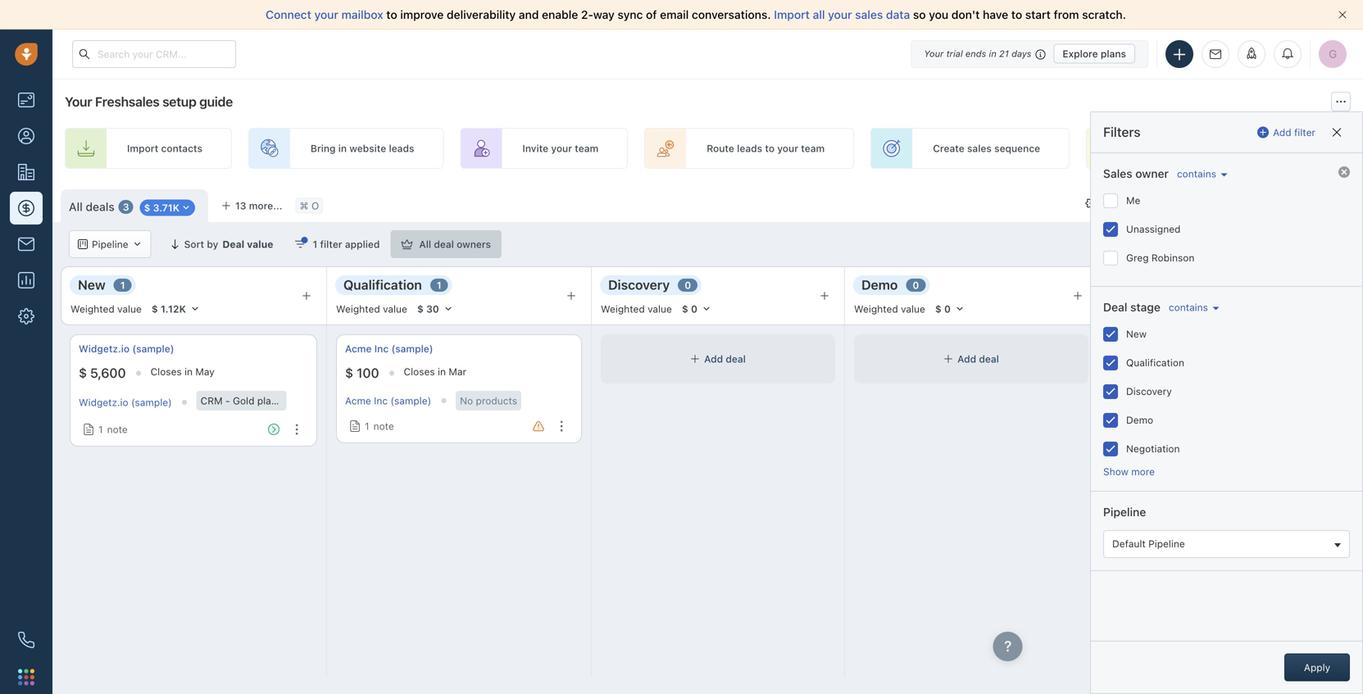 Task type: describe. For each thing, give the bounding box(es) containing it.
in for closes in may
[[185, 366, 193, 378]]

1 horizontal spatial demo
[[1127, 414, 1154, 426]]

$ 3.71k
[[144, 202, 180, 213]]

filters
[[1104, 124, 1141, 140]]

2 horizontal spatial to
[[1012, 8, 1023, 21]]

0 horizontal spatial demo
[[862, 277, 898, 293]]

bring in website leads
[[311, 143, 414, 154]]

create
[[933, 143, 965, 154]]

filter for 1
[[320, 239, 342, 250]]

sales
[[1104, 167, 1133, 180]]

explore plans
[[1063, 48, 1127, 59]]

container_wx8msf4aqz5i3rn1 image inside all deal owners "button"
[[401, 239, 413, 250]]

all
[[813, 8, 825, 21]]

weighted for demo
[[854, 303, 898, 315]]

explore
[[1063, 48, 1098, 59]]

no
[[460, 395, 473, 407]]

weighted value for qualification
[[336, 303, 407, 315]]

import contacts link
[[65, 128, 232, 169]]

contains for owner
[[1177, 168, 1217, 180]]

plans
[[1101, 48, 1127, 59]]

13 more...
[[235, 200, 283, 212]]

apply button
[[1285, 654, 1350, 682]]

send email image
[[1210, 49, 1222, 60]]

container_wx8msf4aqz5i3rn1 image inside $ 3.71k button
[[181, 203, 191, 213]]

30
[[426, 303, 439, 315]]

email
[[660, 8, 689, 21]]

closes in may
[[151, 366, 215, 378]]

setup
[[162, 94, 196, 109]]

owner
[[1136, 167, 1169, 180]]

5,600
[[90, 365, 126, 381]]

3.71k
[[153, 202, 180, 213]]

conversations.
[[692, 8, 771, 21]]

show
[[1104, 466, 1129, 478]]

1 horizontal spatial to
[[765, 143, 775, 154]]

$ 0 button for demo
[[928, 300, 972, 318]]

close image
[[1339, 11, 1347, 19]]

$ 1.12k
[[152, 303, 186, 315]]

⌘
[[300, 200, 309, 211]]

pipeline
[[1233, 143, 1270, 154]]

freshsales
[[95, 94, 159, 109]]

container_wx8msf4aqz5i3rn1 image inside settings popup button
[[1086, 198, 1098, 209]]

import all your sales data link
[[774, 8, 913, 21]]

sort by deal value
[[184, 239, 273, 250]]

import contacts
[[127, 143, 202, 154]]

all deal owners button
[[391, 230, 502, 258]]

weighted for discovery
[[601, 303, 645, 315]]

container_wx8msf4aqz5i3rn1 image for add deal
[[944, 354, 954, 364]]

13 more... button
[[212, 194, 292, 217]]

applied
[[345, 239, 380, 250]]

1 down $ 5,600
[[98, 424, 103, 436]]

data
[[886, 8, 910, 21]]

all for deals
[[69, 200, 83, 214]]

connect your mailbox to improve deliverability and enable 2-way sync of email conversations. import all your sales data so you don't have to start from scratch.
[[266, 8, 1127, 21]]

ends
[[966, 48, 987, 59]]

your freshsales setup guide
[[65, 94, 233, 109]]

weighted value for discovery
[[601, 303, 672, 315]]

from
[[1054, 8, 1079, 21]]

$ 0 button for discovery
[[675, 300, 719, 318]]

up
[[1167, 143, 1179, 154]]

and
[[519, 8, 539, 21]]

0 vertical spatial qualification
[[344, 277, 422, 293]]

1 note for $ 5,600
[[98, 424, 128, 436]]

o
[[312, 200, 319, 211]]

more...
[[249, 200, 283, 212]]

value for new
[[117, 303, 142, 315]]

in for closes in mar
[[438, 366, 446, 378]]

pipeline inside button
[[1149, 538, 1185, 550]]

may
[[195, 366, 215, 378]]

more
[[1132, 466, 1155, 478]]

trial
[[947, 48, 963, 59]]

$ 3.71k button
[[135, 198, 200, 217]]

deal stage
[[1104, 301, 1161, 314]]

by
[[207, 239, 218, 250]]

plan
[[257, 395, 277, 407]]

0 horizontal spatial discovery
[[608, 277, 670, 293]]

1 down 100
[[365, 421, 369, 432]]

all for deal
[[419, 239, 431, 250]]

me
[[1127, 195, 1141, 206]]

show more
[[1104, 466, 1155, 478]]

2 acme from the top
[[345, 395, 371, 407]]

2 leads from the left
[[737, 143, 763, 154]]

scratch.
[[1082, 8, 1127, 21]]

enable
[[542, 8, 578, 21]]

1.12k
[[161, 303, 186, 315]]

default
[[1113, 538, 1146, 550]]

2 acme inc (sample) link from the top
[[345, 395, 431, 407]]

freshworks switcher image
[[18, 669, 34, 686]]

robinson
[[1152, 252, 1195, 264]]

sort
[[184, 239, 204, 250]]

start
[[1026, 8, 1051, 21]]

guide
[[199, 94, 233, 109]]

$ 0 for demo
[[935, 303, 951, 315]]

negotiation
[[1127, 443, 1180, 455]]

have
[[983, 8, 1009, 21]]

add deal for demo
[[958, 353, 999, 365]]

bring in website leads link
[[248, 128, 444, 169]]

1 leads from the left
[[389, 143, 414, 154]]

$ 1.12k button
[[144, 300, 207, 318]]

unassigned
[[1127, 223, 1181, 235]]

phone element
[[10, 624, 43, 657]]

mar
[[449, 366, 467, 378]]

contacts
[[161, 143, 202, 154]]

gold
[[233, 395, 255, 407]]

add filter
[[1273, 127, 1316, 138]]

weighted value for demo
[[854, 303, 926, 315]]

(sample) down closes in may
[[131, 397, 172, 408]]

your trial ends in 21 days
[[924, 48, 1032, 59]]

1 horizontal spatial qualification
[[1127, 357, 1185, 369]]

note for $ 100
[[374, 421, 394, 432]]

1 widgetz.io (sample) link from the top
[[79, 342, 174, 356]]

add filter link
[[1258, 119, 1316, 146]]

your inside "link"
[[551, 143, 572, 154]]

(sample) up closes in may
[[132, 343, 174, 355]]

2 inc from the top
[[374, 395, 388, 407]]

value for demo
[[901, 303, 926, 315]]

2 widgetz.io (sample) link from the top
[[79, 397, 172, 408]]

$ 30
[[417, 303, 439, 315]]

way
[[593, 8, 615, 21]]

sales owner
[[1104, 167, 1169, 180]]

container_wx8msf4aqz5i3rn1 image inside the pipeline popup button
[[78, 239, 88, 249]]

(sample) down closes in mar
[[391, 395, 431, 407]]

-
[[225, 395, 230, 407]]

1 widgetz.io (sample) from the top
[[79, 343, 174, 355]]

weighted for new
[[71, 303, 115, 315]]

add for demo
[[958, 353, 977, 365]]

create sales sequence
[[933, 143, 1041, 154]]

(sample) up closes in mar
[[391, 343, 433, 355]]

show more link
[[1104, 466, 1155, 478]]

3
[[123, 201, 129, 213]]

1 filter applied
[[313, 239, 380, 250]]

contains for stage
[[1169, 302, 1209, 313]]

of
[[646, 8, 657, 21]]

explore plans link
[[1054, 44, 1136, 64]]



Task type: vqa. For each thing, say whether or not it's contained in the screenshot.
top the calendar
no



Task type: locate. For each thing, give the bounding box(es) containing it.
0 horizontal spatial filter
[[320, 239, 342, 250]]

invite your team link
[[460, 128, 628, 169]]

1 add deal from the left
[[704, 353, 746, 365]]

0 horizontal spatial deal
[[223, 239, 245, 250]]

2 horizontal spatial sales
[[1206, 143, 1230, 154]]

closes in mar
[[404, 366, 467, 378]]

filter inside button
[[320, 239, 342, 250]]

1 vertical spatial filter
[[320, 239, 342, 250]]

your left the trial
[[924, 48, 944, 59]]

0 vertical spatial widgetz.io (sample)
[[79, 343, 174, 355]]

1 vertical spatial widgetz.io (sample) link
[[79, 397, 172, 408]]

sequence
[[995, 143, 1041, 154]]

closes for $ 5,600
[[151, 366, 182, 378]]

settings button
[[1078, 189, 1149, 217]]

0 vertical spatial import
[[774, 8, 810, 21]]

0 vertical spatial filter
[[1295, 127, 1316, 138]]

1 vertical spatial widgetz.io (sample)
[[79, 397, 172, 408]]

1 vertical spatial new
[[1127, 328, 1147, 340]]

your left mailbox
[[314, 8, 339, 21]]

2 horizontal spatial add
[[1273, 127, 1292, 138]]

3 weighted value from the left
[[601, 303, 672, 315]]

all deal owners
[[419, 239, 491, 250]]

0 horizontal spatial $ 0 button
[[675, 300, 719, 318]]

inc down 100
[[374, 395, 388, 407]]

$ 100
[[345, 365, 379, 381]]

1 horizontal spatial leads
[[737, 143, 763, 154]]

1 vertical spatial all
[[419, 239, 431, 250]]

value for discovery
[[648, 303, 672, 315]]

0 horizontal spatial pipeline
[[92, 239, 128, 250]]

1 vertical spatial import
[[127, 143, 158, 154]]

0 vertical spatial acme
[[345, 343, 372, 355]]

in right bring
[[338, 143, 347, 154]]

$ 3.71k button
[[140, 199, 195, 216]]

$ 0
[[682, 303, 698, 315], [935, 303, 951, 315]]

2 team from the left
[[801, 143, 825, 154]]

weighted value for new
[[71, 303, 142, 315]]

21
[[1000, 48, 1009, 59]]

value for qualification
[[383, 303, 407, 315]]

note
[[374, 421, 394, 432], [107, 424, 128, 436]]

widgetz.io (sample) link down '5,600'
[[79, 397, 172, 408]]

0 vertical spatial widgetz.io
[[79, 343, 130, 355]]

to right route
[[765, 143, 775, 154]]

1 inside button
[[313, 239, 317, 250]]

note for $ 5,600
[[107, 424, 128, 436]]

4 weighted value from the left
[[854, 303, 926, 315]]

crm - gold plan monthly (sample)
[[201, 395, 361, 407]]

what's new image
[[1246, 48, 1258, 59]]

1 horizontal spatial closes
[[404, 366, 435, 378]]

0 horizontal spatial to
[[386, 8, 397, 21]]

container_wx8msf4aqz5i3rn1 image inside the pipeline popup button
[[133, 239, 142, 249]]

import left the contacts
[[127, 143, 158, 154]]

deliverability
[[447, 8, 516, 21]]

2 weighted from the left
[[336, 303, 380, 315]]

2 horizontal spatial container_wx8msf4aqz5i3rn1 image
[[944, 354, 954, 364]]

1 team from the left
[[575, 143, 599, 154]]

contains right stage at the top of page
[[1169, 302, 1209, 313]]

0 vertical spatial inc
[[374, 343, 389, 355]]

1 weighted from the left
[[71, 303, 115, 315]]

all deals 3
[[69, 200, 129, 214]]

1 $ 0 button from the left
[[675, 300, 719, 318]]

pipeline up default
[[1104, 506, 1147, 519]]

widgetz.io (sample) down '5,600'
[[79, 397, 172, 408]]

1 note
[[365, 421, 394, 432], [98, 424, 128, 436]]

1 note down '5,600'
[[98, 424, 128, 436]]

set up your sales pipeline link
[[1087, 128, 1300, 169]]

set up your sales pipeline
[[1149, 143, 1270, 154]]

1 vertical spatial your
[[65, 94, 92, 109]]

in left 21 on the top of page
[[989, 48, 997, 59]]

sales right create
[[968, 143, 992, 154]]

container_wx8msf4aqz5i3rn1 image inside 1 filter applied button
[[295, 239, 306, 250]]

1 inc from the top
[[374, 343, 389, 355]]

1 vertical spatial acme
[[345, 395, 371, 407]]

1 horizontal spatial your
[[924, 48, 944, 59]]

deal for discovery
[[726, 353, 746, 365]]

1 filter applied button
[[284, 230, 391, 258]]

deal for demo
[[979, 353, 999, 365]]

2 horizontal spatial pipeline
[[1149, 538, 1185, 550]]

0 vertical spatial contains button
[[1173, 167, 1228, 181]]

don't
[[952, 8, 980, 21]]

0 horizontal spatial all
[[69, 200, 83, 214]]

0 vertical spatial acme inc (sample) link
[[345, 342, 433, 356]]

your right "all"
[[828, 8, 852, 21]]

0 vertical spatial all
[[69, 200, 83, 214]]

1 horizontal spatial add deal
[[958, 353, 999, 365]]

widgetz.io (sample) link
[[79, 342, 174, 356], [79, 397, 172, 408]]

Search field
[[1275, 230, 1357, 258]]

1 weighted value from the left
[[71, 303, 142, 315]]

$ inside popup button
[[144, 202, 150, 213]]

2 acme inc (sample) from the top
[[345, 395, 431, 407]]

container_wx8msf4aqz5i3rn1 image
[[1086, 198, 1098, 209], [181, 203, 191, 213], [295, 239, 306, 250], [401, 239, 413, 250], [78, 239, 88, 249], [690, 354, 700, 364], [83, 424, 94, 436]]

improve
[[400, 8, 444, 21]]

pipeline right default
[[1149, 538, 1185, 550]]

$ 0 for discovery
[[682, 303, 698, 315]]

0 horizontal spatial $ 0
[[682, 303, 698, 315]]

1 horizontal spatial $ 0
[[935, 303, 951, 315]]

0 vertical spatial pipeline
[[92, 239, 128, 250]]

1 acme inc (sample) link from the top
[[345, 342, 433, 356]]

0 vertical spatial widgetz.io (sample) link
[[79, 342, 174, 356]]

deal right by
[[223, 239, 245, 250]]

acme inc (sample)
[[345, 343, 433, 355], [345, 395, 431, 407]]

inc up 100
[[374, 343, 389, 355]]

1 horizontal spatial filter
[[1295, 127, 1316, 138]]

contains button for deal stage
[[1165, 300, 1220, 314]]

2 closes from the left
[[404, 366, 435, 378]]

default pipeline
[[1113, 538, 1185, 550]]

1 horizontal spatial all
[[419, 239, 431, 250]]

your for your freshsales setup guide
[[65, 94, 92, 109]]

1 vertical spatial qualification
[[1127, 357, 1185, 369]]

1
[[313, 239, 317, 250], [120, 280, 125, 291], [437, 280, 442, 291], [365, 421, 369, 432], [98, 424, 103, 436]]

bring
[[311, 143, 336, 154]]

to right mailbox
[[386, 8, 397, 21]]

1 horizontal spatial team
[[801, 143, 825, 154]]

0 horizontal spatial 1 note
[[98, 424, 128, 436]]

add
[[1273, 127, 1292, 138], [704, 353, 723, 365], [958, 353, 977, 365]]

0 horizontal spatial your
[[65, 94, 92, 109]]

you
[[929, 8, 949, 21]]

0 horizontal spatial import
[[127, 143, 158, 154]]

days
[[1012, 48, 1032, 59]]

import left "all"
[[774, 8, 810, 21]]

all inside "button"
[[419, 239, 431, 250]]

container_wx8msf4aqz5i3rn1 image for 1
[[349, 421, 361, 432]]

1 horizontal spatial import
[[774, 8, 810, 21]]

apply
[[1304, 662, 1331, 674]]

contains button
[[1173, 167, 1228, 181], [1165, 300, 1220, 314]]

your right route
[[778, 143, 799, 154]]

1 vertical spatial pipeline
[[1104, 506, 1147, 519]]

new down the deal stage
[[1127, 328, 1147, 340]]

deal left stage at the top of page
[[1104, 301, 1128, 314]]

0 horizontal spatial deal
[[434, 239, 454, 250]]

leads right route
[[737, 143, 763, 154]]

0 horizontal spatial container_wx8msf4aqz5i3rn1 image
[[133, 239, 142, 249]]

1 horizontal spatial discovery
[[1127, 386, 1172, 397]]

0 horizontal spatial team
[[575, 143, 599, 154]]

0 horizontal spatial note
[[107, 424, 128, 436]]

0 vertical spatial container_wx8msf4aqz5i3rn1 image
[[133, 239, 142, 249]]

monthly
[[280, 395, 317, 407]]

acme down '$ 100'
[[345, 395, 371, 407]]

deal inside "button"
[[434, 239, 454, 250]]

1 note down 100
[[365, 421, 394, 432]]

team inside "link"
[[575, 143, 599, 154]]

0 horizontal spatial add
[[704, 353, 723, 365]]

invite
[[523, 143, 549, 154]]

contains button for sales owner
[[1173, 167, 1228, 181]]

greg
[[1127, 252, 1149, 264]]

in left mar
[[438, 366, 446, 378]]

acme inc (sample) down 100
[[345, 395, 431, 407]]

1 down o
[[313, 239, 317, 250]]

0 vertical spatial contains
[[1177, 168, 1217, 180]]

1 horizontal spatial 1 note
[[365, 421, 394, 432]]

1 horizontal spatial $ 0 button
[[928, 300, 972, 318]]

widgetz.io up $ 5,600
[[79, 343, 130, 355]]

2 $ 0 button from the left
[[928, 300, 972, 318]]

1 widgetz.io from the top
[[79, 343, 130, 355]]

0 horizontal spatial qualification
[[344, 277, 422, 293]]

acme inc (sample) up 100
[[345, 343, 433, 355]]

set
[[1149, 143, 1165, 154]]

add for discovery
[[704, 353, 723, 365]]

deals
[[86, 200, 115, 214]]

1 vertical spatial acme inc (sample) link
[[345, 395, 431, 407]]

1 horizontal spatial note
[[374, 421, 394, 432]]

0 horizontal spatial sales
[[855, 8, 883, 21]]

3 weighted from the left
[[601, 303, 645, 315]]

note down 100
[[374, 421, 394, 432]]

0 vertical spatial deal
[[223, 239, 245, 250]]

pipeline
[[92, 239, 128, 250], [1104, 506, 1147, 519], [1149, 538, 1185, 550]]

stage
[[1131, 301, 1161, 314]]

acme
[[345, 343, 372, 355], [345, 395, 371, 407]]

to left start
[[1012, 8, 1023, 21]]

2 vertical spatial container_wx8msf4aqz5i3rn1 image
[[349, 421, 361, 432]]

widgetz.io
[[79, 343, 130, 355], [79, 397, 128, 408]]

1 $ 0 from the left
[[682, 303, 698, 315]]

0 horizontal spatial closes
[[151, 366, 182, 378]]

pipeline down deals
[[92, 239, 128, 250]]

discovery
[[608, 277, 670, 293], [1127, 386, 1172, 397]]

sales left data
[[855, 8, 883, 21]]

in left may
[[185, 366, 193, 378]]

sales left pipeline
[[1206, 143, 1230, 154]]

closes for $ 100
[[404, 366, 435, 378]]

1 horizontal spatial pipeline
[[1104, 506, 1147, 519]]

2 widgetz.io from the top
[[79, 397, 128, 408]]

your left freshsales on the top left
[[65, 94, 92, 109]]

1 closes from the left
[[151, 366, 182, 378]]

widgetz.io (sample)
[[79, 343, 174, 355], [79, 397, 172, 408]]

1 vertical spatial inc
[[374, 395, 388, 407]]

weighted value
[[71, 303, 142, 315], [336, 303, 407, 315], [601, 303, 672, 315], [854, 303, 926, 315]]

container_wx8msf4aqz5i3rn1 image
[[133, 239, 142, 249], [944, 354, 954, 364], [349, 421, 361, 432]]

your right up
[[1182, 143, 1203, 154]]

settings
[[1102, 198, 1141, 209]]

1 horizontal spatial container_wx8msf4aqz5i3rn1 image
[[349, 421, 361, 432]]

4 weighted from the left
[[854, 303, 898, 315]]

1 vertical spatial demo
[[1127, 414, 1154, 426]]

2 add deal from the left
[[958, 353, 999, 365]]

widgetz.io down $ 5,600
[[79, 397, 128, 408]]

new down the pipeline popup button
[[78, 277, 106, 293]]

1 horizontal spatial add
[[958, 353, 977, 365]]

13
[[235, 200, 246, 212]]

your
[[924, 48, 944, 59], [65, 94, 92, 109]]

1 vertical spatial contains
[[1169, 302, 1209, 313]]

1 vertical spatial container_wx8msf4aqz5i3rn1 image
[[944, 354, 954, 364]]

1 vertical spatial discovery
[[1127, 386, 1172, 397]]

deal
[[434, 239, 454, 250], [726, 353, 746, 365], [979, 353, 999, 365]]

2-
[[581, 8, 593, 21]]

your right invite
[[551, 143, 572, 154]]

widgetz.io (sample) link up '5,600'
[[79, 342, 174, 356]]

0 horizontal spatial leads
[[389, 143, 414, 154]]

pipeline inside popup button
[[92, 239, 128, 250]]

invite your team
[[523, 143, 599, 154]]

0 vertical spatial new
[[78, 277, 106, 293]]

website
[[350, 143, 386, 154]]

sync
[[618, 8, 643, 21]]

1 up $ 30 button
[[437, 280, 442, 291]]

products
[[476, 395, 517, 407]]

import
[[774, 8, 810, 21], [127, 143, 158, 154]]

1 horizontal spatial deal
[[1104, 301, 1128, 314]]

your for your trial ends in 21 days
[[924, 48, 944, 59]]

widgetz.io (sample) up '5,600'
[[79, 343, 174, 355]]

sales
[[855, 8, 883, 21], [968, 143, 992, 154], [1206, 143, 1230, 154]]

2 vertical spatial pipeline
[[1149, 538, 1185, 550]]

contains button right stage at the top of page
[[1165, 300, 1220, 314]]

acme inc (sample) link down 100
[[345, 395, 431, 407]]

1 vertical spatial deal
[[1104, 301, 1128, 314]]

connect your mailbox link
[[266, 8, 386, 21]]

$ 30 button
[[410, 300, 461, 318]]

filter
[[1295, 127, 1316, 138], [320, 239, 342, 250]]

so
[[913, 8, 926, 21]]

route
[[707, 143, 735, 154]]

acme inc (sample) link up 100
[[345, 342, 433, 356]]

weighted for qualification
[[336, 303, 380, 315]]

phone image
[[18, 632, 34, 649]]

0 vertical spatial acme inc (sample)
[[345, 343, 433, 355]]

greg robinson
[[1127, 252, 1195, 264]]

0 horizontal spatial new
[[78, 277, 106, 293]]

contains down set up your sales pipeline
[[1177, 168, 1217, 180]]

2 widgetz.io (sample) from the top
[[79, 397, 172, 408]]

all
[[69, 200, 83, 214], [419, 239, 431, 250]]

0 horizontal spatial add deal
[[704, 353, 746, 365]]

1 vertical spatial acme inc (sample)
[[345, 395, 431, 407]]

0
[[685, 280, 691, 291], [913, 280, 919, 291], [691, 303, 698, 315], [945, 303, 951, 315]]

0 vertical spatial demo
[[862, 277, 898, 293]]

(sample) down '$ 100'
[[320, 395, 361, 407]]

1 horizontal spatial new
[[1127, 328, 1147, 340]]

all left owners
[[419, 239, 431, 250]]

0 vertical spatial your
[[924, 48, 944, 59]]

note down '5,600'
[[107, 424, 128, 436]]

closes left mar
[[404, 366, 435, 378]]

all left deals
[[69, 200, 83, 214]]

all deals link
[[69, 199, 115, 215]]

2 horizontal spatial deal
[[979, 353, 999, 365]]

contains button down set up your sales pipeline
[[1173, 167, 1228, 181]]

Search your CRM... text field
[[72, 40, 236, 68]]

1 acme from the top
[[345, 343, 372, 355]]

1 note for $ 100
[[365, 421, 394, 432]]

1 down the pipeline popup button
[[120, 280, 125, 291]]

1 horizontal spatial sales
[[968, 143, 992, 154]]

add deal for discovery
[[704, 353, 746, 365]]

leads right website
[[389, 143, 414, 154]]

acme up '$ 100'
[[345, 343, 372, 355]]

connect
[[266, 8, 311, 21]]

0 vertical spatial discovery
[[608, 277, 670, 293]]

qualification down applied
[[344, 277, 422, 293]]

2 weighted value from the left
[[336, 303, 407, 315]]

1 horizontal spatial deal
[[726, 353, 746, 365]]

closes left may
[[151, 366, 182, 378]]

in for bring in website leads
[[338, 143, 347, 154]]

2 $ 0 from the left
[[935, 303, 951, 315]]

team
[[575, 143, 599, 154], [801, 143, 825, 154]]

1 vertical spatial widgetz.io
[[79, 397, 128, 408]]

1 vertical spatial contains button
[[1165, 300, 1220, 314]]

1 acme inc (sample) from the top
[[345, 343, 433, 355]]

qualification down stage at the top of page
[[1127, 357, 1185, 369]]

mailbox
[[342, 8, 383, 21]]

filter for add
[[1295, 127, 1316, 138]]

leads
[[389, 143, 414, 154], [737, 143, 763, 154]]

(sample)
[[132, 343, 174, 355], [391, 343, 433, 355], [391, 395, 431, 407], [320, 395, 361, 407], [131, 397, 172, 408]]



